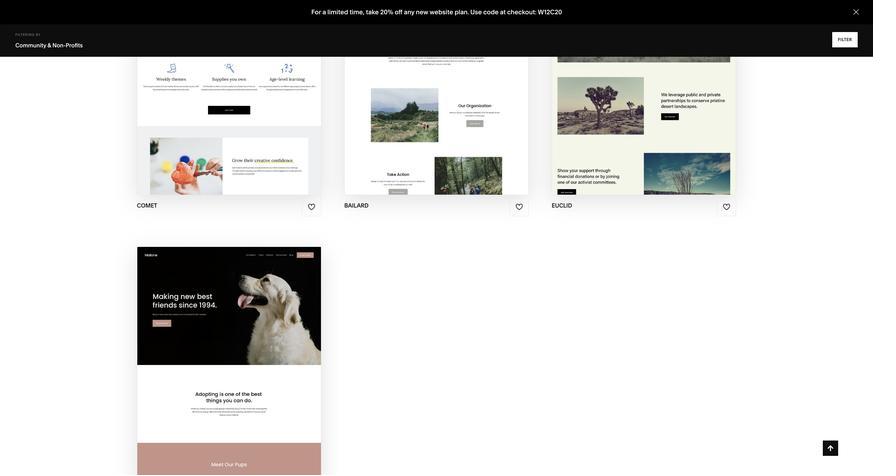 Task type: locate. For each thing, give the bounding box(es) containing it.
1 preview from the left
[[201, 72, 231, 80]]

non-
[[53, 42, 66, 49]]

0 vertical spatial euclid
[[649, 59, 674, 67]]

back to top image
[[827, 445, 835, 453]]

2 preview from the left
[[616, 72, 646, 80]]

add euclid to your favorites list image
[[723, 203, 731, 211]]

filtering
[[15, 33, 35, 37]]

use
[[470, 8, 482, 16]]

start with malone button
[[189, 351, 269, 370]]

comet image
[[137, 0, 321, 195]]

with for comet
[[215, 59, 232, 67]]

with for euclid
[[630, 59, 647, 67]]

1 horizontal spatial preview
[[616, 72, 646, 80]]

add comet to your favorites list image
[[308, 203, 316, 211]]

preview
[[201, 72, 231, 80], [616, 72, 646, 80]]

with inside start with bailard button
[[420, 59, 437, 67]]

euclid
[[649, 59, 674, 67], [648, 72, 673, 80], [552, 202, 572, 209]]

0 horizontal spatial bailard
[[344, 202, 369, 209]]

start for start with malone
[[189, 356, 211, 364]]

start with comet
[[192, 59, 259, 67]]

start for start with bailard
[[397, 59, 418, 67]]

with inside start with euclid button
[[630, 59, 647, 67]]

with inside "start with malone" button
[[212, 356, 230, 364]]

preview comet link
[[201, 67, 258, 86]]

bailard
[[439, 59, 469, 67], [344, 202, 369, 209]]

start with euclid button
[[607, 53, 682, 72]]

checkout:
[[507, 8, 537, 16]]

with inside start with comet button
[[215, 59, 232, 67]]

preview comet
[[201, 72, 258, 80]]

a
[[322, 8, 326, 16]]

0 vertical spatial bailard
[[439, 59, 469, 67]]

malone image
[[137, 247, 321, 476]]

euclid image
[[552, 0, 736, 195]]

off
[[395, 8, 402, 16]]

comet
[[234, 59, 259, 67], [233, 72, 258, 80], [137, 202, 157, 209]]

preview down start with comet
[[201, 72, 231, 80]]

bailard image
[[345, 0, 529, 195]]

start for start with comet
[[192, 59, 213, 67]]

at
[[500, 8, 506, 16]]

comet inside button
[[234, 59, 259, 67]]

0 vertical spatial comet
[[234, 59, 259, 67]]

1 horizontal spatial bailard
[[439, 59, 469, 67]]

code
[[483, 8, 499, 16]]

start with comet button
[[192, 53, 266, 72]]

with for bailard
[[420, 59, 437, 67]]

start
[[397, 59, 418, 67], [192, 59, 213, 67], [607, 59, 628, 67], [189, 356, 211, 364]]

1 vertical spatial bailard
[[344, 202, 369, 209]]

start with malone
[[189, 356, 262, 364]]

with
[[420, 59, 437, 67], [215, 59, 232, 67], [630, 59, 647, 67], [212, 356, 230, 364]]

1 vertical spatial euclid
[[648, 72, 673, 80]]

take
[[366, 8, 379, 16]]

0 horizontal spatial preview
[[201, 72, 231, 80]]

20%
[[380, 8, 393, 16]]

preview down start with euclid
[[616, 72, 646, 80]]

add bailard to your favorites list image
[[516, 203, 523, 211]]

for
[[311, 8, 321, 16]]

start with bailard button
[[397, 53, 476, 72]]

for a limited time, take 20% off any new website plan. use code at checkout: w12c20
[[311, 8, 562, 16]]

preview euclid
[[616, 72, 673, 80]]

filter
[[838, 37, 853, 42]]



Task type: describe. For each thing, give the bounding box(es) containing it.
new
[[416, 8, 428, 16]]

bailard inside start with bailard button
[[439, 59, 469, 67]]

limited
[[327, 8, 348, 16]]

2 vertical spatial comet
[[137, 202, 157, 209]]

community
[[15, 42, 46, 49]]

any
[[404, 8, 414, 16]]

preview euclid link
[[616, 67, 673, 86]]

preview for preview comet
[[201, 72, 231, 80]]

with for malone
[[212, 356, 230, 364]]

filter button
[[833, 32, 858, 47]]

profits
[[66, 42, 83, 49]]

start for start with euclid
[[607, 59, 628, 67]]

&
[[47, 42, 51, 49]]

filtering by
[[15, 33, 41, 37]]

start with euclid
[[607, 59, 674, 67]]

euclid inside button
[[649, 59, 674, 67]]

2 vertical spatial euclid
[[552, 202, 572, 209]]

community & non-profits
[[15, 42, 83, 49]]

w12c20
[[538, 8, 562, 16]]

start with bailard
[[397, 59, 469, 67]]

1 vertical spatial comet
[[233, 72, 258, 80]]

plan.
[[455, 8, 469, 16]]

preview for preview euclid
[[616, 72, 646, 80]]

malone
[[232, 356, 262, 364]]

time,
[[350, 8, 364, 16]]

website
[[430, 8, 453, 16]]

by
[[36, 33, 41, 37]]



Task type: vqa. For each thing, say whether or not it's contained in the screenshot.
bottom Get Matched
no



